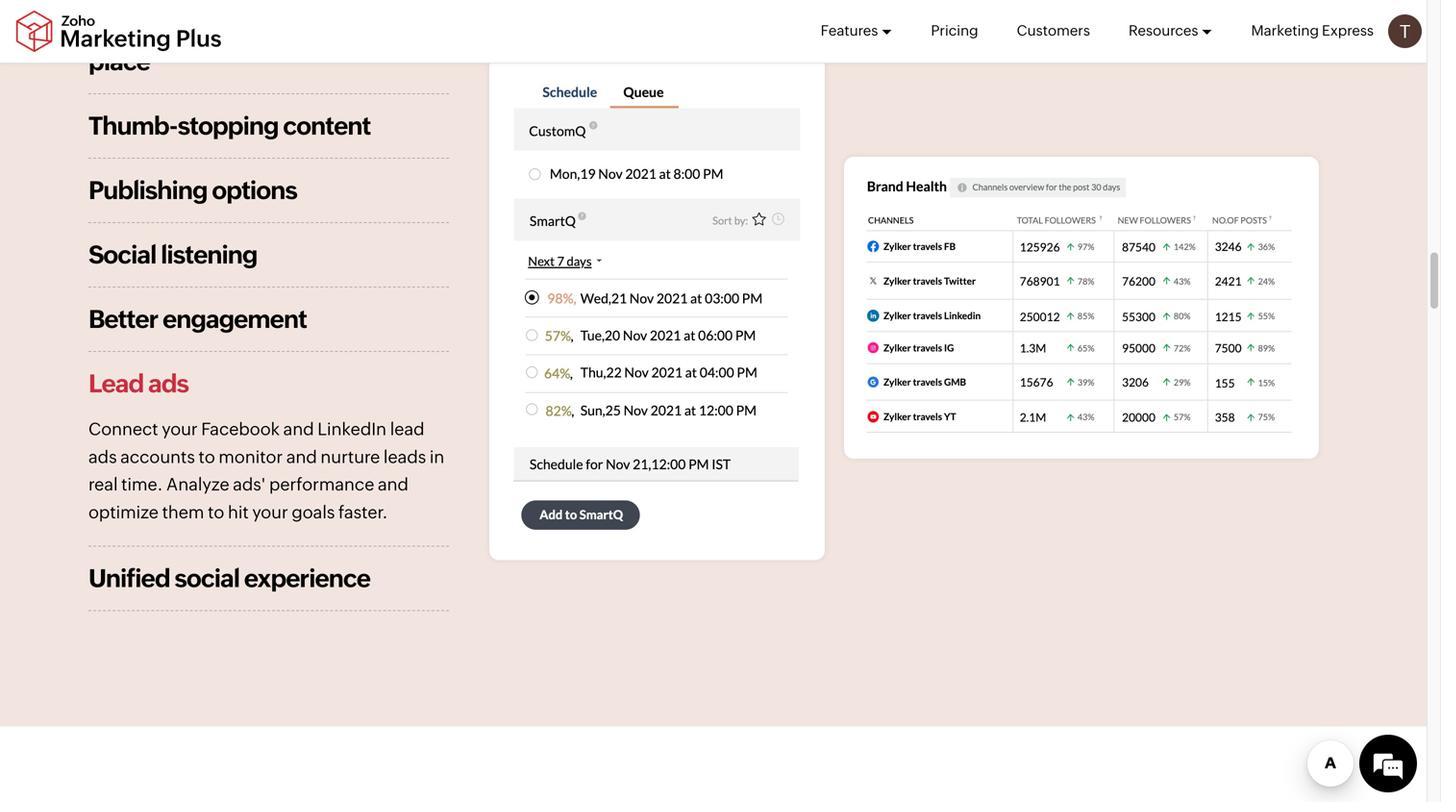 Task type: locate. For each thing, give the bounding box(es) containing it.
0 horizontal spatial accounts
[[120, 447, 195, 467]]

resources link
[[1129, 0, 1213, 62]]

0 vertical spatial your
[[121, 22, 173, 51]]

and up performance
[[286, 447, 317, 467]]

social up "stopping"
[[177, 22, 242, 51]]

features link
[[821, 0, 893, 62]]

2 vertical spatial and
[[378, 475, 409, 495]]

your for connect
[[162, 419, 198, 439]]

and
[[283, 419, 314, 439], [286, 447, 317, 467], [378, 475, 409, 495]]

them
[[162, 502, 204, 522]]

1 horizontal spatial ads
[[148, 369, 189, 398]]

time.
[[121, 475, 163, 495]]

1 horizontal spatial in
[[430, 447, 445, 467]]

pricing link
[[931, 0, 979, 62]]

your inside 'all your social accounts in one place'
[[121, 22, 173, 51]]

1 vertical spatial accounts
[[120, 447, 195, 467]]

to
[[199, 447, 215, 467], [208, 502, 224, 522]]

ads
[[148, 369, 189, 398], [88, 447, 117, 467]]

facebook
[[201, 419, 280, 439]]

one
[[380, 22, 423, 51]]

ads up "real"
[[88, 447, 117, 467]]

1 vertical spatial in
[[430, 447, 445, 467]]

nurture
[[321, 447, 380, 467]]

options
[[212, 176, 297, 204]]

analyze
[[166, 475, 229, 495]]

0 horizontal spatial in
[[355, 22, 376, 51]]

to up analyze
[[199, 447, 215, 467]]

connect your facebook and linkedin lead ads accounts to monitor and nurture leads in real time. analyze ads' performance and optimize them to hit your goals faster.
[[88, 419, 445, 522]]

zoho marketingplus logo image
[[14, 10, 223, 52]]

accounts inside connect your facebook and linkedin lead ads accounts to monitor and nurture leads in real time. analyze ads' performance and optimize them to hit your goals faster.
[[120, 447, 195, 467]]

0 horizontal spatial ads
[[88, 447, 117, 467]]

social media marketing image
[[490, 55, 825, 560], [844, 157, 1319, 459]]

hit
[[228, 502, 249, 522]]

social down 'them'
[[174, 564, 239, 592]]

better engagement
[[88, 305, 307, 333]]

your right 'hit'
[[252, 502, 288, 522]]

customers
[[1017, 22, 1091, 39]]

in left one
[[355, 22, 376, 51]]

1 horizontal spatial social media marketing image
[[844, 157, 1319, 459]]

your
[[121, 22, 173, 51], [162, 419, 198, 439], [252, 502, 288, 522]]

social
[[177, 22, 242, 51], [174, 564, 239, 592]]

0 vertical spatial social
[[177, 22, 242, 51]]

optimize
[[88, 502, 159, 522]]

ads right lead
[[148, 369, 189, 398]]

your right all
[[121, 22, 173, 51]]

ads'
[[233, 475, 266, 495]]

accounts
[[247, 22, 351, 51], [120, 447, 195, 467]]

faster.
[[339, 502, 388, 522]]

in
[[355, 22, 376, 51], [430, 447, 445, 467]]

resources
[[1129, 22, 1199, 39]]

linkedin
[[318, 419, 387, 439]]

1 vertical spatial ads
[[88, 447, 117, 467]]

place
[[88, 47, 150, 76]]

social listening
[[88, 241, 257, 269]]

accounts up content
[[247, 22, 351, 51]]

0 vertical spatial ads
[[148, 369, 189, 398]]

lead
[[88, 369, 144, 398]]

lead ads
[[88, 369, 189, 398]]

unified social experience
[[88, 564, 370, 592]]

1 vertical spatial your
[[162, 419, 198, 439]]

to left 'hit'
[[208, 502, 224, 522]]

customers link
[[1017, 0, 1091, 62]]

1 vertical spatial social
[[174, 564, 239, 592]]

publishing
[[88, 176, 207, 204]]

1 vertical spatial to
[[208, 502, 224, 522]]

and left "linkedin"
[[283, 419, 314, 439]]

2 vertical spatial your
[[252, 502, 288, 522]]

and down leads
[[378, 475, 409, 495]]

0 vertical spatial in
[[355, 22, 376, 51]]

0 vertical spatial accounts
[[247, 22, 351, 51]]

your right connect
[[162, 419, 198, 439]]

0 horizontal spatial social media marketing image
[[490, 55, 825, 560]]

1 horizontal spatial accounts
[[247, 22, 351, 51]]

social inside 'all your social accounts in one place'
[[177, 22, 242, 51]]

accounts up time.
[[120, 447, 195, 467]]

in right leads
[[430, 447, 445, 467]]



Task type: vqa. For each thing, say whether or not it's contained in the screenshot.
the in the we've come a long way, but there's more work to be done. we've undertaken a host of new initiatives that will improve your business while also improving the communities where we live.
no



Task type: describe. For each thing, give the bounding box(es) containing it.
ads inside connect your facebook and linkedin lead ads accounts to monitor and nurture leads in real time. analyze ads' performance and optimize them to hit your goals faster.
[[88, 447, 117, 467]]

all
[[88, 22, 117, 51]]

features
[[821, 22, 878, 39]]

goals
[[292, 502, 335, 522]]

real
[[88, 475, 118, 495]]

in inside 'all your social accounts in one place'
[[355, 22, 376, 51]]

leads
[[384, 447, 426, 467]]

lead
[[390, 419, 425, 439]]

engagement
[[163, 305, 307, 333]]

marketing
[[1252, 22, 1319, 39]]

listening
[[161, 241, 257, 269]]

0 vertical spatial and
[[283, 419, 314, 439]]

social
[[88, 241, 156, 269]]

better
[[88, 305, 158, 333]]

monitor
[[219, 447, 283, 467]]

marketing express
[[1252, 22, 1374, 39]]

pricing
[[931, 22, 979, 39]]

accounts inside 'all your social accounts in one place'
[[247, 22, 351, 51]]

all your social accounts in one place
[[88, 22, 423, 76]]

in inside connect your facebook and linkedin lead ads accounts to monitor and nurture leads in real time. analyze ads' performance and optimize them to hit your goals faster.
[[430, 447, 445, 467]]

terry turtle image
[[1389, 14, 1422, 48]]

thumb-
[[88, 112, 178, 140]]

unified
[[88, 564, 170, 592]]

experience
[[244, 564, 370, 592]]

express
[[1322, 22, 1374, 39]]

thumb-stopping content
[[88, 112, 371, 140]]

performance
[[269, 475, 374, 495]]

marketing express link
[[1252, 0, 1374, 62]]

publishing options
[[88, 176, 297, 204]]

1 vertical spatial and
[[286, 447, 317, 467]]

stopping
[[177, 112, 279, 140]]

content
[[283, 112, 371, 140]]

connect
[[88, 419, 158, 439]]

0 vertical spatial to
[[199, 447, 215, 467]]

your for all
[[121, 22, 173, 51]]



